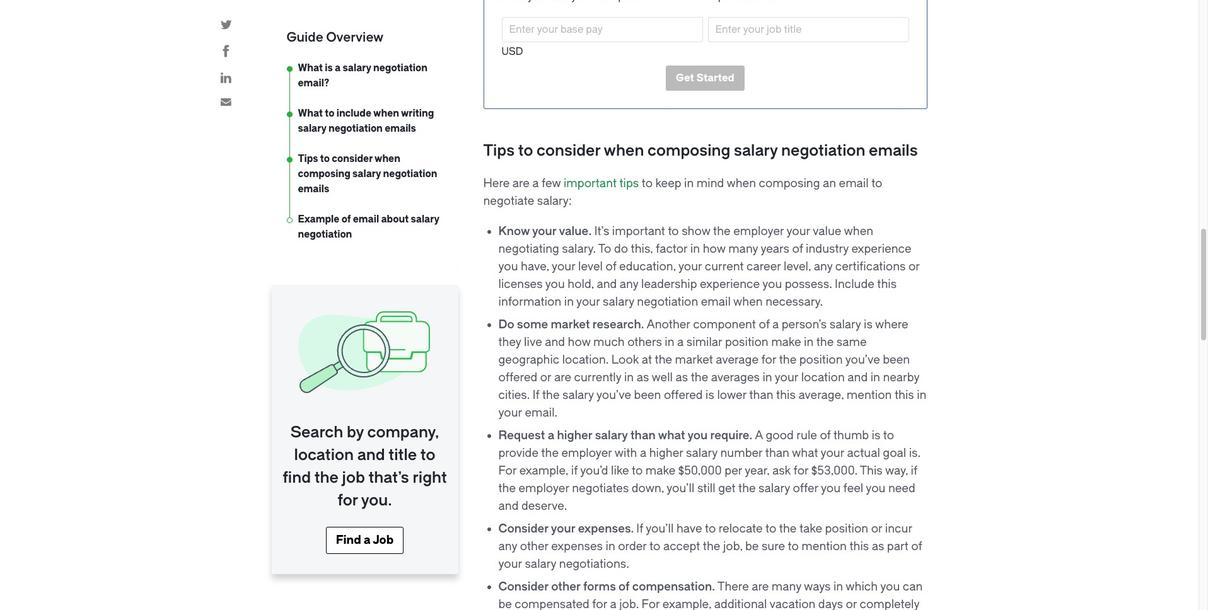 Task type: describe. For each thing, give the bounding box(es) containing it.
is left lower
[[706, 388, 714, 402]]

ways
[[804, 580, 831, 594]]

composing inside tips to consider when composing salary negotiation emails
[[298, 168, 350, 180]]

compensation.
[[632, 580, 715, 594]]

in down another
[[665, 335, 674, 349]]

1 horizontal spatial any
[[620, 277, 638, 291]]

salary inside example of email about salary negotiation
[[411, 214, 439, 225]]

in right averages
[[763, 371, 772, 385]]

1 horizontal spatial offered
[[664, 388, 703, 402]]

than inside another component of a person's salary is where they live and how much others in a similar position make in the same geographic location. look at the market average for the position you've been offered or are currently in as well as the averages in your location and in nearby cities. if the salary you've been offered is lower than this average, mention this in your email.
[[749, 388, 774, 402]]

expenses.
[[578, 522, 634, 536]]

0 vertical spatial what
[[658, 429, 685, 443]]

request
[[498, 429, 545, 443]]

are for here are a few important tips
[[513, 177, 530, 190]]

another
[[647, 318, 690, 332]]

geographic
[[498, 353, 559, 367]]

guide overview
[[287, 30, 384, 45]]

when inside to keep in mind when composing an email to negotiate salary:
[[727, 177, 756, 190]]

1 if from the left
[[571, 464, 578, 478]]

negotiate
[[483, 194, 534, 208]]

a
[[755, 429, 763, 443]]

expenses
[[551, 540, 603, 554]]

2 if from the left
[[911, 464, 917, 478]]

find a job
[[336, 533, 394, 547]]

1 horizontal spatial composing
[[648, 142, 730, 160]]

important tips link
[[564, 177, 639, 190]]

cities.
[[498, 388, 530, 402]]

that's
[[369, 469, 409, 487]]

you'll inside if you'll have to relocate to the take position or incur any other expenses in order to accept the job, be sure to mention this as part of your salary negotiations.
[[646, 522, 674, 536]]

this inside it's important to show the employer your value when negotiating salary. to do this, factor in how many years of industry experience you have, your level of education, your current career level, any certifications or licenses you hold, and any leadership experience you possess. include this information in your salary negotiation email when necessary.
[[877, 277, 897, 291]]

provide
[[498, 446, 539, 460]]

your left "value"
[[787, 224, 810, 238]]

get
[[676, 72, 694, 84]]

by
[[347, 424, 364, 441]]

same
[[837, 335, 867, 349]]

usd
[[502, 46, 523, 57]]

job
[[373, 533, 394, 547]]

a inside a good rule of thumb is to provide the employer with a higher salary number than what your actual goal is. for example, if you'd like to make $50,000 per year, ask for $53,000. this way, if the employer negotiates down, you'll still get the salary offer you feel you need and deserve.
[[640, 446, 646, 460]]

0 horizontal spatial experience
[[700, 277, 760, 291]]

0 vertical spatial position
[[725, 335, 768, 349]]

the down person's on the bottom right of the page
[[779, 353, 797, 367]]

and inside search by company, location and title to find the job that's right for you.
[[357, 446, 385, 464]]

title
[[389, 446, 417, 464]]

2 horizontal spatial emails
[[869, 142, 918, 160]]

averages
[[711, 371, 760, 385]]

negotiations.
[[559, 557, 629, 571]]

is inside what is a salary negotiation email?
[[325, 62, 333, 74]]

about
[[381, 214, 409, 225]]

in left nearby
[[871, 371, 880, 385]]

well
[[652, 371, 673, 385]]

example, inside there are many ways in which you can be compensated for a job. for example, additional vacation days or completel
[[663, 598, 712, 610]]

deserve.
[[521, 499, 567, 513]]

average,
[[799, 388, 844, 402]]

email inside example of email about salary negotiation
[[353, 214, 379, 225]]

person's
[[782, 318, 827, 332]]

the down provide
[[498, 482, 516, 496]]

0 horizontal spatial tips to consider when composing salary negotiation emails
[[298, 153, 437, 195]]

overview
[[326, 30, 384, 45]]

negotiation up the an
[[781, 142, 865, 160]]

do
[[498, 318, 514, 332]]

sure
[[762, 540, 785, 554]]

to up sure
[[766, 522, 777, 536]]

there are many ways in which you can be compensated for a job. for example, additional vacation days or completel
[[498, 580, 923, 610]]

in down show
[[690, 242, 700, 256]]

is.
[[909, 446, 921, 460]]

and down same
[[848, 371, 868, 385]]

value.
[[559, 224, 592, 238]]

require.
[[710, 429, 752, 443]]

and right live
[[545, 335, 565, 349]]

0 vertical spatial market
[[551, 318, 590, 332]]

goal
[[883, 446, 906, 460]]

salary inside what is a salary negotiation email?
[[343, 62, 371, 74]]

position inside if you'll have to relocate to the take position or incur any other expenses in order to accept the job, be sure to mention this as part of your salary negotiations.
[[825, 522, 868, 536]]

of inside if you'll have to relocate to the take position or incur any other expenses in order to accept the job, be sure to mention this as part of your salary negotiations.
[[911, 540, 922, 554]]

accept
[[663, 540, 700, 554]]

share this post on facebook image
[[223, 45, 230, 57]]

level
[[578, 260, 603, 274]]

other inside if you'll have to relocate to the take position or incur any other expenses in order to accept the job, be sure to mention this as part of your salary negotiations.
[[520, 540, 549, 554]]

level,
[[784, 260, 811, 274]]

it's
[[594, 224, 609, 238]]

they
[[498, 335, 521, 349]]

to inside what to include when writing salary negotiation emails
[[325, 108, 334, 119]]

salary inside what to include when writing salary negotiation emails
[[298, 123, 326, 134]]

search
[[291, 424, 343, 441]]

or inside another component of a person's salary is where they live and how much others in a similar position make in the same geographic location. look at the market average for the position you've been offered or are currently in as well as the averages in your location and in nearby cities. if the salary you've been offered is lower than this average, mention this in your email.
[[540, 371, 551, 385]]

do
[[614, 242, 628, 256]]

request a higher salary than what you require.
[[498, 429, 755, 443]]

you'll inside a good rule of thumb is to provide the employer with a higher salary number than what your actual goal is. for example, if you'd like to make $50,000 per year, ask for $53,000. this way, if the employer negotiates down, you'll still get the salary offer you feel you need and deserve.
[[667, 482, 695, 496]]

way,
[[885, 464, 908, 478]]

or inside if you'll have to relocate to the take position or incur any other expenses in order to accept the job, be sure to mention this as part of your salary negotiations.
[[871, 522, 882, 536]]

job,
[[723, 540, 743, 554]]

good
[[766, 429, 794, 443]]

days
[[818, 598, 843, 610]]

you down $53,000.
[[821, 482, 841, 496]]

a inside button
[[364, 533, 371, 547]]

important inside it's important to show the employer your value when negotiating salary. to do this, factor in how many years of industry experience you have, your level of education, your current career level, any certifications or licenses you hold, and any leadership experience you possess. include this information in your salary negotiation email when necessary.
[[612, 224, 665, 238]]

similar
[[687, 335, 722, 349]]

a down the email.
[[548, 429, 554, 443]]

to right the have
[[705, 522, 716, 536]]

lower
[[717, 388, 747, 402]]

mind
[[697, 177, 724, 190]]

email inside it's important to show the employer your value when negotiating salary. to do this, factor in how many years of industry experience you have, your level of education, your current career level, any certifications or licenses you hold, and any leadership experience you possess. include this information in your salary negotiation email when necessary.
[[701, 295, 731, 309]]

1 vertical spatial than
[[631, 429, 656, 443]]

of up the job.
[[619, 580, 630, 594]]

employer inside it's important to show the employer your value when negotiating salary. to do this, factor in how many years of industry experience you have, your level of education, your current career level, any certifications or licenses you hold, and any leadership experience you possess. include this information in your salary negotiation email when necessary.
[[733, 224, 784, 238]]

currently
[[574, 371, 621, 385]]

you up the licenses
[[498, 260, 518, 274]]

is inside a good rule of thumb is to provide the employer with a higher salary number than what your actual goal is. for example, if you'd like to make $50,000 per year, ask for $53,000. this way, if the employer negotiates down, you'll still get the salary offer you feel you need and deserve.
[[872, 429, 881, 443]]

you down this
[[866, 482, 886, 496]]

email.
[[525, 406, 558, 420]]

know your value.
[[498, 224, 592, 238]]

$50,000
[[678, 464, 722, 478]]

negotiation inside what is a salary negotiation email?
[[373, 62, 427, 74]]

the down similar
[[691, 371, 708, 385]]

the right at
[[655, 353, 672, 367]]

are inside another component of a person's salary is where they live and how much others in a similar position make in the same geographic location. look at the market average for the position you've been offered or are currently in as well as the averages in your location and in nearby cities. if the salary you've been offered is lower than this average, mention this in your email.
[[554, 371, 571, 385]]

negotiation inside tips to consider when composing salary negotiation emails link
[[383, 168, 437, 180]]

licenses
[[498, 277, 543, 291]]

thumb
[[834, 429, 869, 443]]

for inside another component of a person's salary is where they live and how much others in a similar position make in the same geographic location. look at the market average for the position you've been offered or are currently in as well as the averages in your location and in nearby cities. if the salary you've been offered is lower than this average, mention this in your email.
[[761, 353, 776, 367]]

a inside there are many ways in which you can be compensated for a job. for example, additional vacation days or completel
[[610, 598, 617, 610]]

for inside a good rule of thumb is to provide the employer with a higher salary number than what your actual goal is. for example, if you'd like to make $50,000 per year, ask for $53,000. this way, if the employer negotiates down, you'll still get the salary offer you feel you need and deserve.
[[498, 464, 517, 478]]

when inside tips to consider when composing salary negotiation emails
[[375, 153, 400, 165]]

and inside it's important to show the employer your value when negotiating salary. to do this, factor in how many years of industry experience you have, your level of education, your current career level, any certifications or licenses you hold, and any leadership experience you possess. include this information in your salary negotiation email when necessary.
[[597, 277, 617, 291]]

Enter your job title field
[[715, 22, 901, 37]]

be inside there are many ways in which you can be compensated for a job. for example, additional vacation days or completel
[[498, 598, 512, 610]]

search by company, location and title to find the job that's right for you.
[[283, 424, 447, 510]]

your inside a good rule of thumb is to provide the employer with a higher salary number than what your actual goal is. for example, if you'd like to make $50,000 per year, ask for $53,000. this way, if the employer negotiates down, you'll still get the salary offer you feel you need and deserve.
[[821, 446, 844, 460]]

1 vertical spatial been
[[634, 388, 661, 402]]

when up "component"
[[733, 295, 763, 309]]

can
[[903, 580, 923, 594]]

mention inside if you'll have to relocate to the take position or incur any other expenses in order to accept the job, be sure to mention this as part of your salary negotiations.
[[802, 540, 847, 554]]

your up expenses
[[551, 522, 575, 536]]

when right "value"
[[844, 224, 873, 238]]

email inside to keep in mind when composing an email to negotiate salary:
[[839, 177, 869, 190]]

industry
[[806, 242, 849, 256]]

you left the 'hold,'
[[545, 277, 565, 291]]

you inside there are many ways in which you can be compensated for a job. for example, additional vacation days or completel
[[880, 580, 900, 594]]

the up the email.
[[542, 388, 560, 402]]

what for what is a salary negotiation email?
[[298, 62, 323, 74]]

this,
[[631, 242, 653, 256]]

need
[[888, 482, 915, 496]]

you'd
[[580, 464, 608, 478]]

keep
[[655, 177, 681, 190]]

to up goal
[[883, 429, 894, 443]]

what is a salary negotiation email? link
[[298, 61, 446, 106]]

your down factor
[[678, 260, 702, 274]]

here are a few important tips
[[483, 177, 639, 190]]

in down person's on the bottom right of the page
[[804, 335, 814, 349]]

have,
[[521, 260, 549, 274]]

salary:
[[537, 194, 572, 208]]

mention inside another component of a person's salary is where they live and how much others in a similar position make in the same geographic location. look at the market average for the position you've been offered or are currently in as well as the averages in your location and in nearby cities. if the salary you've been offered is lower than this average, mention this in your email.
[[847, 388, 892, 402]]

this down nearby
[[895, 388, 914, 402]]

what is a salary negotiation email?
[[298, 62, 427, 89]]

do some market research.
[[498, 318, 647, 332]]

make inside a good rule of thumb is to provide the employer with a higher salary number than what your actual goal is. for example, if you'd like to make $50,000 per year, ask for $53,000. this way, if the employer negotiates down, you'll still get the salary offer you feel you need and deserve.
[[646, 464, 676, 478]]

higher inside a good rule of thumb is to provide the employer with a higher salary number than what your actual goal is. for example, if you'd like to make $50,000 per year, ask for $53,000. this way, if the employer negotiates down, you'll still get the salary offer you feel you need and deserve.
[[649, 446, 683, 460]]

your down cities. at left
[[498, 406, 522, 420]]

your right averages
[[775, 371, 798, 385]]

incur
[[885, 522, 912, 536]]

there
[[718, 580, 749, 594]]

1 horizontal spatial experience
[[852, 242, 912, 256]]

negotiates
[[572, 482, 629, 496]]

you down career
[[762, 277, 782, 291]]

how inside another component of a person's salary is where they live and how much others in a similar position make in the same geographic location. look at the market average for the position you've been offered or are currently in as well as the averages in your location and in nearby cities. if the salary you've been offered is lower than this average, mention this in your email.
[[568, 335, 591, 349]]

many inside there are many ways in which you can be compensated for a job. for example, additional vacation days or completel
[[772, 580, 801, 594]]

to right sure
[[788, 540, 799, 554]]

possess.
[[785, 277, 832, 291]]

actual
[[847, 446, 880, 460]]

salary.
[[562, 242, 596, 256]]

of down to
[[606, 260, 616, 274]]

0 vertical spatial been
[[883, 353, 910, 367]]

to right tips
[[642, 177, 653, 190]]

company,
[[367, 424, 439, 441]]

share this post on twitter image
[[220, 20, 232, 30]]

negotiating
[[498, 242, 559, 256]]

the left take
[[779, 522, 797, 536]]

job.
[[619, 598, 639, 610]]

additional
[[714, 598, 767, 610]]

1 horizontal spatial tips to consider when composing salary negotiation emails
[[483, 142, 918, 160]]

a down another
[[677, 335, 684, 349]]

1 horizontal spatial consider
[[537, 142, 601, 160]]

to right the an
[[872, 177, 882, 190]]

0 horizontal spatial you've
[[596, 388, 631, 402]]

make inside another component of a person's salary is where they live and how much others in a similar position make in the same geographic location. look at the market average for the position you've been offered or are currently in as well as the averages in your location and in nearby cities. if the salary you've been offered is lower than this average, mention this in your email.
[[771, 335, 801, 349]]

emails for tips to consider when composing salary negotiation emails link
[[298, 184, 329, 195]]

it's important to show the employer your value when negotiating salary. to do this, factor in how many years of industry experience you have, your level of education, your current career level, any certifications or licenses you hold, and any leadership experience you possess. include this information in your salary negotiation email when necessary.
[[498, 224, 920, 309]]

if inside if you'll have to relocate to the take position or incur any other expenses in order to accept the job, be sure to mention this as part of your salary negotiations.
[[636, 522, 643, 536]]

tips inside tips to consider when composing salary negotiation emails
[[298, 153, 318, 165]]

to right order
[[650, 540, 661, 554]]

1 horizontal spatial tips
[[483, 142, 515, 160]]

include
[[835, 277, 875, 291]]

take
[[800, 522, 822, 536]]

a good rule of thumb is to provide the employer with a higher salary number than what your actual goal is. for example, if you'd like to make $50,000 per year, ask for $53,000. this way, if the employer negotiates down, you'll still get the salary offer you feel you need and deserve.
[[498, 429, 921, 513]]

share this post through email image
[[221, 98, 231, 106]]



Task type: locate. For each thing, give the bounding box(es) containing it.
None field
[[708, 17, 909, 47]]

composing up 'keep'
[[648, 142, 730, 160]]

1 horizontal spatial be
[[745, 540, 759, 554]]

consider inside tips to consider when composing salary negotiation emails
[[332, 153, 373, 165]]

0 vertical spatial are
[[513, 177, 530, 190]]

0 horizontal spatial how
[[568, 335, 591, 349]]

example of email about salary negotiation
[[298, 214, 439, 240]]

are up additional
[[752, 580, 769, 594]]

1 horizontal spatial for
[[642, 598, 660, 610]]

you left require.
[[688, 429, 708, 443]]

1 vertical spatial how
[[568, 335, 591, 349]]

2 vertical spatial than
[[765, 446, 789, 460]]

many inside it's important to show the employer your value when negotiating salary. to do this, factor in how many years of industry experience you have, your level of education, your current career level, any certifications or licenses you hold, and any leadership experience you possess. include this information in your salary negotiation email when necessary.
[[728, 242, 758, 256]]

1 horizontal spatial make
[[771, 335, 801, 349]]

hold,
[[568, 277, 594, 291]]

in down nearby
[[917, 388, 927, 402]]

get started
[[676, 72, 735, 84]]

2 horizontal spatial composing
[[759, 177, 820, 190]]

0 vertical spatial you'll
[[667, 482, 695, 496]]

0 vertical spatial many
[[728, 242, 758, 256]]

any down consider your expenses.
[[498, 540, 517, 554]]

what for what to include when writing salary negotiation emails
[[298, 108, 323, 119]]

1 what from the top
[[298, 62, 323, 74]]

2 vertical spatial any
[[498, 540, 517, 554]]

1 vertical spatial many
[[772, 580, 801, 594]]

what to include when writing salary negotiation emails link
[[298, 106, 446, 151]]

the left job
[[314, 469, 339, 487]]

per
[[725, 464, 742, 478]]

1 vertical spatial market
[[675, 353, 713, 367]]

what to include when writing salary negotiation emails
[[298, 108, 434, 134]]

0 vertical spatial email
[[839, 177, 869, 190]]

in down the 'hold,'
[[564, 295, 574, 309]]

1 vertical spatial make
[[646, 464, 676, 478]]

emails inside what to include when writing salary negotiation emails
[[385, 123, 416, 134]]

0 vertical spatial important
[[564, 177, 617, 190]]

negotiation inside it's important to show the employer your value when negotiating salary. to do this, factor in how many years of industry experience you have, your level of education, your current career level, any certifications or licenses you hold, and any leadership experience you possess. include this information in your salary negotiation email when necessary.
[[637, 295, 698, 309]]

with
[[615, 446, 637, 460]]

2 horizontal spatial are
[[752, 580, 769, 594]]

0 horizontal spatial what
[[658, 429, 685, 443]]

in up days
[[834, 580, 843, 594]]

if you'll have to relocate to the take position or incur any other expenses in order to accept the job, be sure to mention this as part of your salary negotiations.
[[498, 522, 922, 571]]

look
[[611, 353, 639, 367]]

if left you'd
[[571, 464, 578, 478]]

2 horizontal spatial any
[[814, 260, 833, 274]]

a left few
[[532, 177, 539, 190]]

in inside to keep in mind when composing an email to negotiate salary:
[[684, 177, 694, 190]]

or
[[909, 260, 920, 274], [540, 371, 551, 385], [871, 522, 882, 536], [846, 598, 857, 610]]

and left deserve. on the left bottom
[[498, 499, 519, 513]]

0 vertical spatial higher
[[557, 429, 592, 443]]

show
[[682, 224, 710, 238]]

0 horizontal spatial as
[[637, 371, 649, 385]]

your up negotiating
[[532, 224, 557, 238]]

offered up cities. at left
[[498, 371, 537, 385]]

be
[[745, 540, 759, 554], [498, 598, 512, 610]]

negotiation inside what to include when writing salary negotiation emails
[[329, 123, 383, 134]]

for
[[761, 353, 776, 367], [794, 464, 809, 478], [338, 492, 358, 510], [592, 598, 607, 610]]

order
[[618, 540, 647, 554]]

the right provide
[[541, 446, 559, 460]]

0 horizontal spatial offered
[[498, 371, 537, 385]]

of inside example of email about salary negotiation
[[342, 214, 351, 225]]

mention
[[847, 388, 892, 402], [802, 540, 847, 554]]

2 consider from the top
[[498, 580, 549, 594]]

0 vertical spatial what
[[298, 62, 323, 74]]

2 horizontal spatial as
[[872, 540, 884, 554]]

find a job button
[[326, 527, 404, 554]]

1 horizontal spatial if
[[911, 464, 917, 478]]

many up vacation
[[772, 580, 801, 594]]

are inside there are many ways in which you can be compensated for a job. for example, additional vacation days or completel
[[752, 580, 769, 594]]

than down good
[[765, 446, 789, 460]]

have
[[677, 522, 702, 536]]

negotiation down example
[[298, 229, 352, 240]]

or inside there are many ways in which you can be compensated for a job. for example, additional vacation days or completel
[[846, 598, 857, 610]]

are for there are many ways in which you can be compensated for a job. for example, additional vacation days or completel
[[752, 580, 769, 594]]

for right the job.
[[642, 598, 660, 610]]

to
[[598, 242, 611, 256]]

another component of a person's salary is where they live and how much others in a similar position make in the same geographic location. look at the market average for the position you've been offered or are currently in as well as the averages in your location and in nearby cities. if the salary you've been offered is lower than this average, mention this in your email.
[[498, 318, 927, 420]]

your down the 'hold,'
[[576, 295, 600, 309]]

years
[[761, 242, 789, 256]]

0 horizontal spatial emails
[[298, 184, 329, 195]]

when up tips
[[604, 142, 644, 160]]

1 consider from the top
[[498, 522, 549, 536]]

2 vertical spatial emails
[[298, 184, 329, 195]]

be inside if you'll have to relocate to the take position or incur any other expenses in order to accept the job, be sure to mention this as part of your salary negotiations.
[[745, 540, 759, 554]]

what
[[658, 429, 685, 443], [792, 446, 818, 460]]

forms
[[583, 580, 616, 594]]

this
[[877, 277, 897, 291], [776, 388, 796, 402], [895, 388, 914, 402], [850, 540, 869, 554]]

in down 'look'
[[624, 371, 634, 385]]

of inside another component of a person's salary is where they live and how much others in a similar position make in the same geographic location. look at the market average for the position you've been offered or are currently in as well as the averages in your location and in nearby cities. if the salary you've been offered is lower than this average, mention this in your email.
[[759, 318, 770, 332]]

live
[[524, 335, 542, 349]]

tips to consider when composing salary negotiation emails up mind
[[483, 142, 918, 160]]

of inside a good rule of thumb is to provide the employer with a higher salary number than what your actual goal is. for example, if you'd like to make $50,000 per year, ask for $53,000. this way, if the employer negotiates down, you'll still get the salary offer you feel you need and deserve.
[[820, 429, 831, 443]]

0 horizontal spatial other
[[520, 540, 549, 554]]

1 horizontal spatial other
[[551, 580, 581, 594]]

at
[[642, 353, 652, 367]]

to inside it's important to show the employer your value when negotiating salary. to do this, factor in how many years of industry experience you have, your level of education, your current career level, any certifications or licenses you hold, and any leadership experience you possess. include this information in your salary negotiation email when necessary.
[[668, 224, 679, 238]]

the left job,
[[703, 540, 720, 554]]

0 horizontal spatial example,
[[519, 464, 568, 478]]

1 vertical spatial for
[[642, 598, 660, 610]]

2 what from the top
[[298, 108, 323, 119]]

for inside search by company, location and title to find the job that's right for you.
[[338, 492, 358, 510]]

few
[[542, 177, 561, 190]]

0 vertical spatial other
[[520, 540, 549, 554]]

0 vertical spatial location
[[801, 371, 845, 385]]

to right like
[[632, 464, 643, 478]]

what down email?
[[298, 108, 323, 119]]

to inside tips to consider when composing salary negotiation emails link
[[320, 153, 330, 165]]

value
[[813, 224, 841, 238]]

negotiation inside example of email about salary negotiation
[[298, 229, 352, 240]]

year,
[[745, 464, 770, 478]]

started
[[696, 72, 735, 84]]

1 vertical spatial offered
[[664, 388, 703, 402]]

tips to consider when composing salary negotiation emails
[[483, 142, 918, 160], [298, 153, 437, 195]]

than inside a good rule of thumb is to provide the employer with a higher salary number than what your actual goal is. for example, if you'd like to make $50,000 per year, ask for $53,000. this way, if the employer negotiates down, you'll still get the salary offer you feel you need and deserve.
[[765, 446, 789, 460]]

this left average,
[[776, 388, 796, 402]]

market inside another component of a person's salary is where they live and how much others in a similar position make in the same geographic location. look at the market average for the position you've been offered or are currently in as well as the averages in your location and in nearby cities. if the salary you've been offered is lower than this average, mention this in your email.
[[675, 353, 713, 367]]

2 vertical spatial position
[[825, 522, 868, 536]]

1 vertical spatial position
[[799, 353, 843, 367]]

1 vertical spatial experience
[[700, 277, 760, 291]]

1 vertical spatial other
[[551, 580, 581, 594]]

a inside what is a salary negotiation email?
[[335, 62, 341, 74]]

what up "$50,000"
[[658, 429, 685, 443]]

if inside another component of a person's salary is where they live and how much others in a similar position make in the same geographic location. look at the market average for the position you've been offered or are currently in as well as the averages in your location and in nearby cities. if the salary you've been offered is lower than this average, mention this in your email.
[[533, 388, 539, 402]]

where
[[875, 318, 908, 332]]

and inside a good rule of thumb is to provide the employer with a higher salary number than what your actual goal is. for example, if you'd like to make $50,000 per year, ask for $53,000. this way, if the employer negotiates down, you'll still get the salary offer you feel you need and deserve.
[[498, 499, 519, 513]]

employer up years
[[733, 224, 784, 238]]

1 vertical spatial be
[[498, 598, 512, 610]]

any inside if you'll have to relocate to the take position or incur any other expenses in order to accept the job, be sure to mention this as part of your salary negotiations.
[[498, 540, 517, 554]]

salary
[[343, 62, 371, 74], [298, 123, 326, 134], [734, 142, 778, 160], [353, 168, 381, 180], [411, 214, 439, 225], [603, 295, 634, 309], [830, 318, 861, 332], [562, 388, 594, 402], [595, 429, 628, 443], [686, 446, 718, 460], [759, 482, 790, 496], [525, 557, 556, 571]]

1 vertical spatial consider
[[498, 580, 549, 594]]

1 vertical spatial email
[[353, 214, 379, 225]]

1 horizontal spatial what
[[792, 446, 818, 460]]

an
[[823, 177, 836, 190]]

as inside if you'll have to relocate to the take position or incur any other expenses in order to accept the job, be sure to mention this as part of your salary negotiations.
[[872, 540, 884, 554]]

a
[[335, 62, 341, 74], [532, 177, 539, 190], [773, 318, 779, 332], [677, 335, 684, 349], [548, 429, 554, 443], [640, 446, 646, 460], [364, 533, 371, 547], [610, 598, 617, 610]]

current
[[705, 260, 744, 274]]

1 vertical spatial higher
[[649, 446, 683, 460]]

consider up the compensated
[[498, 580, 549, 594]]

to inside search by company, location and title to find the job that's right for you.
[[420, 446, 435, 464]]

salary inside tips to consider when composing salary negotiation emails
[[353, 168, 381, 180]]

for inside there are many ways in which you can be compensated for a job. for example, additional vacation days or completel
[[642, 598, 660, 610]]

vacation
[[770, 598, 816, 610]]

of right rule
[[820, 429, 831, 443]]

to up the here are a few important tips
[[518, 142, 533, 160]]

relocate
[[719, 522, 763, 536]]

composing left the an
[[759, 177, 820, 190]]

ask
[[772, 464, 791, 478]]

offered
[[498, 371, 537, 385], [664, 388, 703, 402]]

what
[[298, 62, 323, 74], [298, 108, 323, 119]]

1 horizontal spatial many
[[772, 580, 801, 594]]

consider for if you'll have to relocate to the take position or incur any other expenses in order to accept the job, be sure to mention this as part of your salary negotiations.
[[498, 522, 549, 536]]

consider down deserve. on the left bottom
[[498, 522, 549, 536]]

example, inside a good rule of thumb is to provide the employer with a higher salary number than what your actual goal is. for example, if you'd like to make $50,000 per year, ask for $53,000. this way, if the employer negotiates down, you'll still get the salary offer you feel you need and deserve.
[[519, 464, 568, 478]]

negotiation
[[373, 62, 427, 74], [329, 123, 383, 134], [781, 142, 865, 160], [383, 168, 437, 180], [298, 229, 352, 240], [637, 295, 698, 309]]

your down salary.
[[552, 260, 575, 274]]

find
[[283, 469, 311, 487]]

part
[[887, 540, 909, 554]]

when down the what to include when writing salary negotiation emails link
[[375, 153, 400, 165]]

1 horizontal spatial emails
[[385, 123, 416, 134]]

0 vertical spatial consider
[[498, 522, 549, 536]]

share this post on linkedin image
[[221, 73, 231, 83]]

position
[[725, 335, 768, 349], [799, 353, 843, 367], [825, 522, 868, 536]]

0 horizontal spatial been
[[634, 388, 661, 402]]

0 horizontal spatial any
[[498, 540, 517, 554]]

0 vertical spatial offered
[[498, 371, 537, 385]]

consider your expenses.
[[498, 522, 636, 536]]

$53,000.
[[811, 464, 857, 478]]

0 vertical spatial for
[[498, 464, 517, 478]]

if
[[571, 464, 578, 478], [911, 464, 917, 478]]

what inside what is a salary negotiation email?
[[298, 62, 323, 74]]

1 vertical spatial if
[[636, 522, 643, 536]]

what up email?
[[298, 62, 323, 74]]

1 horizontal spatial email
[[701, 295, 731, 309]]

to down the what to include when writing salary negotiation emails link
[[320, 153, 330, 165]]

1 vertical spatial important
[[612, 224, 665, 238]]

tips to consider when composing salary negotiation emails link
[[298, 151, 446, 212]]

1 vertical spatial mention
[[802, 540, 847, 554]]

experience up the certifications
[[852, 242, 912, 256]]

you'll up accept on the right of the page
[[646, 522, 674, 536]]

in inside there are many ways in which you can be compensated for a job. for example, additional vacation days or completel
[[834, 580, 843, 594]]

been
[[883, 353, 910, 367], [634, 388, 661, 402]]

location up average,
[[801, 371, 845, 385]]

the inside it's important to show the employer your value when negotiating salary. to do this, factor in how many years of industry experience you have, your level of education, your current career level, any certifications or licenses you hold, and any leadership experience you possess. include this information in your salary negotiation email when necessary.
[[713, 224, 731, 238]]

how up "location."
[[568, 335, 591, 349]]

1 horizontal spatial market
[[675, 353, 713, 367]]

offered down the well
[[664, 388, 703, 402]]

and down level
[[597, 277, 617, 291]]

emails
[[385, 123, 416, 134], [869, 142, 918, 160], [298, 184, 329, 195]]

to up right at the left of page
[[420, 446, 435, 464]]

or right the certifications
[[909, 260, 920, 274]]

consider for there are many ways in which you can be compensated for a job. for example, additional vacation days or completel
[[498, 580, 549, 594]]

or left incur
[[871, 522, 882, 536]]

of right part
[[911, 540, 922, 554]]

your up the compensated
[[498, 557, 522, 571]]

is left where
[[864, 318, 873, 332]]

consider up the here are a few important tips
[[537, 142, 601, 160]]

your inside if you'll have to relocate to the take position or incur any other expenses in order to accept the job, be sure to mention this as part of your salary negotiations.
[[498, 557, 522, 571]]

leadership
[[641, 277, 697, 291]]

career
[[747, 260, 781, 274]]

1 horizontal spatial as
[[676, 371, 688, 385]]

of up level,
[[792, 242, 803, 256]]

1 horizontal spatial example,
[[663, 598, 712, 610]]

0 horizontal spatial for
[[498, 464, 517, 478]]

still
[[697, 482, 716, 496]]

for inside a good rule of thumb is to provide the employer with a higher salary number than what your actual goal is. for example, if you'd like to make $50,000 per year, ask for $53,000. this way, if the employer negotiates down, you'll still get the salary offer you feel you need and deserve.
[[794, 464, 809, 478]]

certifications
[[835, 260, 906, 274]]

1 vertical spatial employer
[[562, 446, 612, 460]]

1 vertical spatial what
[[298, 108, 323, 119]]

to
[[325, 108, 334, 119], [518, 142, 533, 160], [320, 153, 330, 165], [642, 177, 653, 190], [872, 177, 882, 190], [668, 224, 679, 238], [883, 429, 894, 443], [420, 446, 435, 464], [632, 464, 643, 478], [705, 522, 716, 536], [766, 522, 777, 536], [650, 540, 661, 554], [788, 540, 799, 554]]

any down education,
[[620, 277, 638, 291]]

the inside search by company, location and title to find the job that's right for you.
[[314, 469, 339, 487]]

mention down take
[[802, 540, 847, 554]]

number
[[720, 446, 763, 460]]

2 vertical spatial email
[[701, 295, 731, 309]]

0 vertical spatial than
[[749, 388, 774, 402]]

1 horizontal spatial location
[[801, 371, 845, 385]]

emails inside tips to consider when composing salary negotiation emails
[[298, 184, 329, 195]]

1 horizontal spatial higher
[[649, 446, 683, 460]]

this down the certifications
[[877, 277, 897, 291]]

the right show
[[713, 224, 731, 238]]

salary inside if you'll have to relocate to the take position or incur any other expenses in order to accept the job, be sure to mention this as part of your salary negotiations.
[[525, 557, 556, 571]]

negotiation up about
[[383, 168, 437, 180]]

what inside what to include when writing salary negotiation emails
[[298, 108, 323, 119]]

1 horizontal spatial you've
[[845, 353, 880, 367]]

how up current
[[703, 242, 726, 256]]

2 vertical spatial are
[[752, 580, 769, 594]]

example,
[[519, 464, 568, 478], [663, 598, 712, 610]]

been up nearby
[[883, 353, 910, 367]]

some
[[517, 318, 548, 332]]

experience down current
[[700, 277, 760, 291]]

when inside what to include when writing salary negotiation emails
[[373, 108, 399, 119]]

2 horizontal spatial email
[[839, 177, 869, 190]]

to up factor
[[668, 224, 679, 238]]

you've down currently at the bottom
[[596, 388, 631, 402]]

example
[[298, 214, 339, 225]]

location inside another component of a person's salary is where they live and how much others in a similar position make in the same geographic location. look at the market average for the position you've been offered or are currently in as well as the averages in your location and in nearby cities. if the salary you've been offered is lower than this average, mention this in your email.
[[801, 371, 845, 385]]

example of email about salary negotiation link
[[298, 212, 446, 257]]

tips
[[483, 142, 515, 160], [298, 153, 318, 165]]

job
[[342, 469, 365, 487]]

negotiation down include
[[329, 123, 383, 134]]

as right the well
[[676, 371, 688, 385]]

1 horizontal spatial how
[[703, 242, 726, 256]]

0 horizontal spatial consider
[[332, 153, 373, 165]]

a down guide overview
[[335, 62, 341, 74]]

location inside search by company, location and title to find the job that's right for you.
[[294, 446, 354, 464]]

1 horizontal spatial are
[[554, 371, 571, 385]]

0 horizontal spatial tips
[[298, 153, 318, 165]]

0 vertical spatial you've
[[845, 353, 880, 367]]

other down consider your expenses.
[[520, 540, 549, 554]]

0 vertical spatial employer
[[733, 224, 784, 238]]

email left about
[[353, 214, 379, 225]]

nearby
[[883, 371, 919, 385]]

mention down nearby
[[847, 388, 892, 402]]

0 horizontal spatial if
[[533, 388, 539, 402]]

information
[[498, 295, 561, 309]]

be right job,
[[745, 540, 759, 554]]

0 horizontal spatial make
[[646, 464, 676, 478]]

a left person's on the bottom right of the page
[[773, 318, 779, 332]]

consider
[[498, 522, 549, 536], [498, 580, 549, 594]]

you'll
[[667, 482, 695, 496], [646, 522, 674, 536]]

negotiation down leadership at right
[[637, 295, 698, 309]]

0 horizontal spatial many
[[728, 242, 758, 256]]

as down at
[[637, 371, 649, 385]]

0 vertical spatial how
[[703, 242, 726, 256]]

writing
[[401, 108, 434, 119]]

the right get
[[738, 482, 756, 496]]

this inside if you'll have to relocate to the take position or incur any other expenses in order to accept the job, be sure to mention this as part of your salary negotiations.
[[850, 540, 869, 554]]

1 vertical spatial any
[[620, 277, 638, 291]]

for inside there are many ways in which you can be compensated for a job. for example, additional vacation days or completel
[[592, 598, 607, 610]]

composing inside to keep in mind when composing an email to negotiate salary:
[[759, 177, 820, 190]]

when
[[373, 108, 399, 119], [604, 142, 644, 160], [375, 153, 400, 165], [727, 177, 756, 190], [844, 224, 873, 238], [733, 295, 763, 309]]

if right way,
[[911, 464, 917, 478]]

1 vertical spatial example,
[[663, 598, 712, 610]]

or inside it's important to show the employer your value when negotiating salary. to do this, factor in how many years of industry experience you have, your level of education, your current career level, any certifications or licenses you hold, and any leadership experience you possess. include this information in your salary negotiation email when necessary.
[[909, 260, 920, 274]]

Enter your base pay number field
[[509, 22, 695, 37]]

make
[[771, 335, 801, 349], [646, 464, 676, 478]]

how inside it's important to show the employer your value when negotiating salary. to do this, factor in how many years of industry experience you have, your level of education, your current career level, any certifications or licenses you hold, and any leadership experience you possess. include this information in your salary negotiation email when necessary.
[[703, 242, 726, 256]]

include
[[337, 108, 371, 119]]

than right lower
[[749, 388, 774, 402]]

many up current
[[728, 242, 758, 256]]

0 vertical spatial if
[[533, 388, 539, 402]]

0 vertical spatial example,
[[519, 464, 568, 478]]

0 vertical spatial emails
[[385, 123, 416, 134]]

is up actual
[[872, 429, 881, 443]]

of
[[342, 214, 351, 225], [792, 242, 803, 256], [606, 260, 616, 274], [759, 318, 770, 332], [820, 429, 831, 443], [911, 540, 922, 554], [619, 580, 630, 594]]

email
[[839, 177, 869, 190], [353, 214, 379, 225], [701, 295, 731, 309]]

negotiation up writing
[[373, 62, 427, 74]]

1 vertical spatial you'll
[[646, 522, 674, 536]]

0 vertical spatial be
[[745, 540, 759, 554]]

emails for the what to include when writing salary negotiation emails link
[[385, 123, 416, 134]]

when left writing
[[373, 108, 399, 119]]

any down the industry at the right of page
[[814, 260, 833, 274]]

and down 'by'
[[357, 446, 385, 464]]

salary inside it's important to show the employer your value when negotiating salary. to do this, factor in how many years of industry experience you have, your level of education, your current career level, any certifications or licenses you hold, and any leadership experience you possess. include this information in your salary negotiation email when necessary.
[[603, 295, 634, 309]]

1 vertical spatial emails
[[869, 142, 918, 160]]

what inside a good rule of thumb is to provide the employer with a higher salary number than what your actual goal is. for example, if you'd like to make $50,000 per year, ask for $53,000. this way, if the employer negotiates down, you'll still get the salary offer you feel you need and deserve.
[[792, 446, 818, 460]]

employer up deserve. on the left bottom
[[519, 482, 569, 496]]

in inside if you'll have to relocate to the take position or incur any other expenses in order to accept the job, be sure to mention this as part of your salary negotiations.
[[606, 540, 615, 554]]

a left job
[[364, 533, 371, 547]]

0 vertical spatial mention
[[847, 388, 892, 402]]

0 horizontal spatial if
[[571, 464, 578, 478]]

0 horizontal spatial market
[[551, 318, 590, 332]]

the left same
[[816, 335, 834, 349]]

for down forms
[[592, 598, 607, 610]]

0 vertical spatial any
[[814, 260, 833, 274]]

tips up the here
[[483, 142, 515, 160]]

2 vertical spatial employer
[[519, 482, 569, 496]]



Task type: vqa. For each thing, say whether or not it's contained in the screenshot.
a inside the There are many ways in which you can be compensated for a job. For example, additional vacation days or completel
yes



